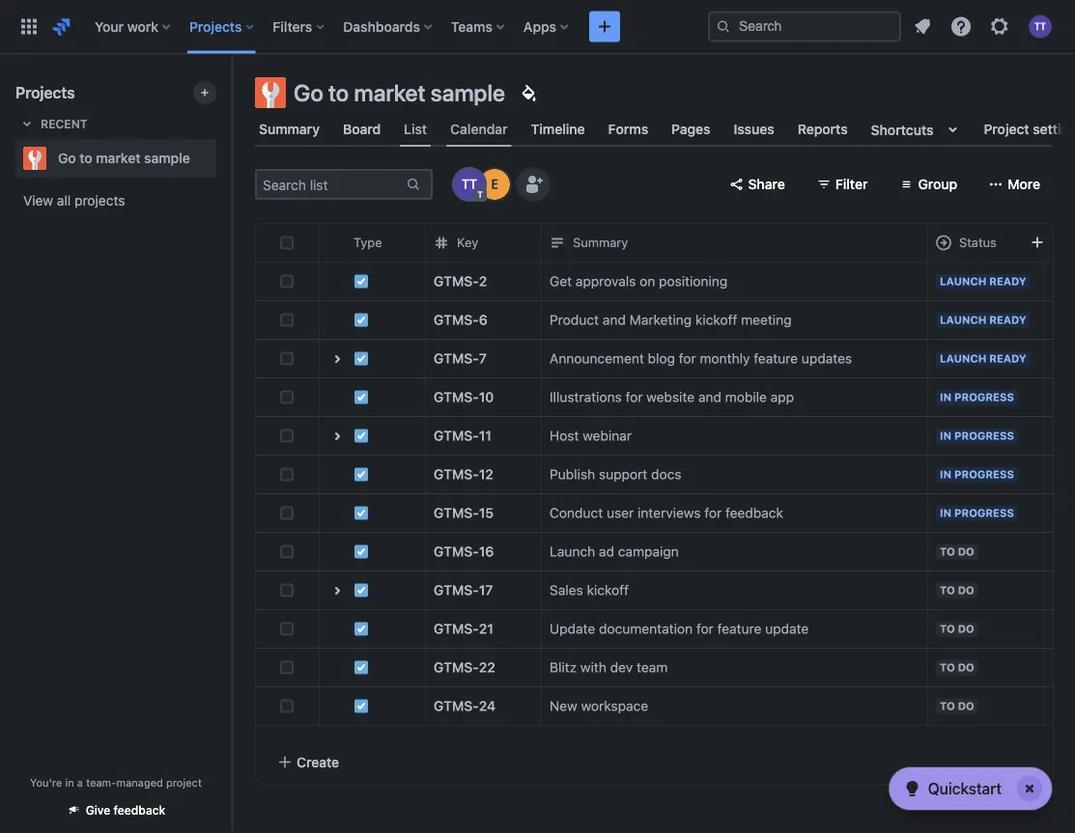 Task type: describe. For each thing, give the bounding box(es) containing it.
update documentation for feature update
[[550, 621, 809, 637]]

for left website
[[626, 389, 643, 405]]

blog
[[648, 351, 675, 367]]

issues
[[734, 121, 775, 137]]

add to starred image
[[211, 147, 234, 170]]

setting
[[1033, 121, 1075, 137]]

task image for gtms-15
[[354, 506, 369, 521]]

1 vertical spatial projects
[[15, 84, 75, 102]]

user
[[607, 505, 634, 521]]

view
[[23, 193, 53, 209]]

5 task image from the top
[[354, 583, 369, 599]]

ad
[[599, 544, 614, 560]]

issues link
[[730, 112, 778, 147]]

mobile
[[725, 389, 767, 405]]

ready for meeting
[[990, 314, 1027, 327]]

gtms-16
[[434, 544, 494, 560]]

webinar
[[583, 428, 632, 444]]

gtms- for 22
[[434, 660, 479, 676]]

calendar link
[[446, 112, 512, 147]]

banner containing your work
[[0, 0, 1075, 54]]

teams button
[[445, 11, 512, 42]]

dev
[[610, 660, 633, 676]]

do for for
[[958, 623, 975, 636]]

help image
[[950, 15, 973, 38]]

0 vertical spatial market
[[354, 79, 426, 106]]

task image for gtms-10
[[354, 390, 369, 405]]

to do for for
[[940, 623, 975, 636]]

update
[[765, 621, 809, 637]]

gtms-22 link
[[434, 658, 495, 678]]

notifications image
[[911, 15, 934, 38]]

do for campaign
[[958, 546, 975, 558]]

gtms-2
[[434, 273, 487, 289]]

0 vertical spatial go
[[294, 79, 323, 106]]

gtms-24
[[434, 699, 496, 714]]

1 vertical spatial kickoff
[[587, 583, 629, 599]]

gtms- for 7
[[434, 351, 479, 367]]

in for interviews
[[940, 507, 952, 520]]

view all projects link
[[15, 184, 216, 218]]

give feedback button
[[55, 795, 177, 827]]

all
[[57, 193, 71, 209]]

dashboards
[[343, 18, 420, 34]]

task image for gtms-16
[[354, 544, 369, 560]]

search image
[[716, 19, 731, 34]]

21
[[479, 621, 494, 637]]

2 in from the top
[[940, 430, 952, 442]]

dashboards button
[[337, 11, 439, 42]]

forms link
[[604, 112, 652, 147]]

gtms- for 16
[[434, 544, 479, 560]]

new workspace
[[550, 699, 648, 714]]

get approvals on positioning
[[550, 273, 728, 289]]

2 in progress from the top
[[940, 430, 1014, 442]]

progress for website
[[955, 391, 1014, 404]]

row containing gtms-17
[[256, 571, 1075, 611]]

gtms-16 link
[[434, 542, 494, 562]]

gtms- for 2
[[434, 273, 479, 289]]

gtms-22
[[434, 660, 495, 676]]

0 horizontal spatial to
[[80, 150, 92, 166]]

row containing gtms-2
[[256, 262, 1075, 301]]

gtms-7 link
[[434, 349, 487, 369]]

more
[[1008, 176, 1041, 192]]

row containing type
[[256, 223, 1075, 263]]

team
[[637, 660, 668, 676]]

gtms-10 link
[[434, 388, 494, 407]]

launch ad campaign
[[550, 544, 679, 560]]

docs
[[651, 467, 682, 483]]

1 horizontal spatial to
[[329, 79, 349, 106]]

5 do from the top
[[958, 700, 975, 713]]

5 to from the top
[[940, 700, 955, 713]]

0 vertical spatial summary
[[259, 121, 320, 137]]

row containing gtms-22
[[256, 648, 1075, 688]]

1 vertical spatial and
[[698, 389, 722, 405]]

17
[[479, 583, 493, 599]]

24
[[479, 699, 496, 714]]

ready for feature
[[990, 353, 1027, 365]]

feedback inside row
[[726, 505, 783, 521]]

6
[[479, 312, 488, 328]]

group button
[[887, 169, 969, 200]]

conduct user interviews for feedback
[[550, 505, 783, 521]]

dismiss quickstart image
[[1014, 774, 1045, 805]]

2 to do from the top
[[940, 585, 975, 597]]

launch ready for feature
[[940, 353, 1027, 365]]

5 to do from the top
[[940, 700, 975, 713]]

status
[[959, 235, 997, 250]]

conduct
[[550, 505, 603, 521]]

filter
[[836, 176, 868, 192]]

timeline link
[[527, 112, 589, 147]]

shortcuts button
[[867, 112, 969, 147]]

filter button
[[805, 169, 880, 200]]

you're in a team-managed project
[[30, 777, 202, 789]]

feedback inside give feedback button
[[114, 804, 165, 818]]

12
[[479, 467, 494, 483]]

update
[[550, 621, 595, 637]]

projects
[[74, 193, 125, 209]]

task image for gtms-21
[[354, 622, 369, 637]]

11
[[479, 428, 492, 444]]

gtms-15
[[434, 505, 494, 521]]

gtms- for 11
[[434, 428, 479, 444]]

gtms-2 link
[[434, 272, 487, 291]]

app
[[771, 389, 794, 405]]

gtms-10
[[434, 389, 494, 405]]

blitz with dev team
[[550, 660, 668, 676]]

pages link
[[668, 112, 715, 147]]

1 horizontal spatial kickoff
[[696, 312, 738, 328]]

reports link
[[794, 112, 852, 147]]

task image for gtms-6
[[354, 313, 369, 328]]

task image for gtms-2
[[354, 274, 369, 289]]

to for campaign
[[940, 546, 955, 558]]

in for website
[[940, 391, 952, 404]]

gtms-6
[[434, 312, 488, 328]]

3 task image from the top
[[354, 428, 369, 444]]

create
[[297, 755, 339, 770]]

set background color image
[[517, 81, 540, 104]]

open image for gtms-7
[[326, 348, 349, 371]]

project
[[166, 777, 202, 789]]

apps
[[524, 18, 557, 34]]

quickstart
[[928, 780, 1002, 799]]

create project image
[[197, 85, 213, 100]]

illustrations
[[550, 389, 622, 405]]

teams
[[451, 18, 493, 34]]

pages
[[672, 121, 711, 137]]

product
[[550, 312, 599, 328]]

0 vertical spatial go to market sample
[[294, 79, 505, 106]]

launch for get approvals on positioning
[[940, 275, 987, 288]]

15
[[479, 505, 494, 521]]

give feedback
[[86, 804, 165, 818]]

host webinar
[[550, 428, 632, 444]]

team-
[[86, 777, 116, 789]]

row containing gtms-15
[[256, 494, 1075, 533]]

2 do from the top
[[958, 585, 975, 597]]



Task type: locate. For each thing, give the bounding box(es) containing it.
create image
[[593, 15, 616, 38]]

row down docs on the bottom right of page
[[256, 494, 1075, 533]]

row up blog
[[256, 300, 1075, 340]]

row down update documentation for feature update
[[256, 648, 1075, 688]]

new
[[550, 699, 578, 714]]

3 in progress from the top
[[940, 469, 1014, 481]]

cell left 'gtms-11' link
[[319, 417, 425, 455]]

check image
[[901, 778, 924, 801]]

9 gtms- from the top
[[434, 583, 479, 599]]

summary inside row
[[573, 235, 628, 250]]

table
[[256, 223, 1075, 741]]

for right interviews
[[705, 505, 722, 521]]

0 vertical spatial launch ready
[[940, 275, 1027, 288]]

gtms-21
[[434, 621, 494, 637]]

go to market sample
[[294, 79, 505, 106], [58, 150, 190, 166]]

projects up collapse recent projects icon
[[15, 84, 75, 102]]

gtms- down gtms-15 link
[[434, 544, 479, 560]]

1 vertical spatial sample
[[144, 150, 190, 166]]

0 vertical spatial to
[[329, 79, 349, 106]]

3 ready from the top
[[990, 353, 1027, 365]]

2 progress from the top
[[955, 430, 1014, 442]]

1 horizontal spatial projects
[[189, 18, 242, 34]]

2 vertical spatial ready
[[990, 353, 1027, 365]]

publish support docs
[[550, 467, 682, 483]]

summary up approvals
[[573, 235, 628, 250]]

8 gtms- from the top
[[434, 544, 479, 560]]

shortcuts
[[871, 121, 934, 137]]

go up summary link
[[294, 79, 323, 106]]

jira image
[[50, 15, 73, 38], [50, 15, 73, 38]]

launch for product and marketing kickoff meeting
[[940, 314, 987, 327]]

gtms- down gtms-2 "link" on the top of page
[[434, 312, 479, 328]]

your work
[[95, 18, 158, 34]]

projects up create project icon
[[189, 18, 242, 34]]

projects button
[[184, 11, 261, 42]]

campaign
[[618, 544, 679, 560]]

filters
[[273, 18, 312, 34]]

to
[[940, 546, 955, 558], [940, 585, 955, 597], [940, 623, 955, 636], [940, 662, 955, 674], [940, 700, 955, 713]]

progress for interviews
[[955, 507, 1014, 520]]

6 row from the top
[[256, 416, 1075, 456]]

announcement blog for monthly feature updates
[[550, 351, 852, 367]]

type
[[354, 235, 382, 250]]

gtms-17
[[434, 583, 493, 599]]

to do
[[940, 546, 975, 558], [940, 585, 975, 597], [940, 623, 975, 636], [940, 662, 975, 674], [940, 700, 975, 713]]

marketing
[[630, 312, 692, 328]]

feedback down managed
[[114, 804, 165, 818]]

gtms-15 link
[[434, 504, 494, 523]]

cell left gtms-7 link
[[319, 340, 425, 378]]

gtms- down gtms-7 link
[[434, 389, 479, 405]]

row containing gtms-12
[[256, 455, 1075, 495]]

tab list containing list
[[243, 112, 1075, 147]]

6 task image from the top
[[354, 699, 369, 714]]

gtms- for 6
[[434, 312, 479, 328]]

for right documentation
[[696, 621, 714, 637]]

open image
[[326, 348, 349, 371], [326, 425, 349, 448]]

1 vertical spatial go
[[58, 150, 76, 166]]

and left mobile
[[698, 389, 722, 405]]

to up board
[[329, 79, 349, 106]]

1 horizontal spatial market
[[354, 79, 426, 106]]

gtms- down gtms-16 link
[[434, 583, 479, 599]]

4 progress from the top
[[955, 507, 1014, 520]]

0 horizontal spatial go
[[58, 150, 76, 166]]

5 gtms- from the top
[[434, 428, 479, 444]]

in
[[65, 777, 74, 789]]

7
[[479, 351, 487, 367]]

7 row from the top
[[256, 455, 1075, 495]]

collapse recent projects image
[[15, 112, 39, 135]]

0 horizontal spatial kickoff
[[587, 583, 629, 599]]

gtms- for 21
[[434, 621, 479, 637]]

1 horizontal spatial feedback
[[726, 505, 783, 521]]

create button
[[256, 741, 1053, 785]]

meeting
[[741, 312, 792, 328]]

gtms- up gtms-6
[[434, 273, 479, 289]]

feedback right interviews
[[726, 505, 783, 521]]

for right blog
[[679, 351, 696, 367]]

1 to from the top
[[940, 546, 955, 558]]

and down approvals
[[603, 312, 626, 328]]

1 task image from the top
[[354, 351, 369, 367]]

terry turtle image
[[454, 169, 485, 200]]

0 horizontal spatial summary
[[259, 121, 320, 137]]

11 gtms- from the top
[[434, 660, 479, 676]]

3 launch ready from the top
[[940, 353, 1027, 365]]

task image for gtms-24
[[354, 699, 369, 714]]

2 vertical spatial cell
[[319, 572, 425, 610]]

illustrations for website and mobile app
[[550, 389, 794, 405]]

4 gtms- from the top
[[434, 389, 479, 405]]

open image for gtms-11
[[326, 425, 349, 448]]

1 horizontal spatial sample
[[431, 79, 505, 106]]

8 row from the top
[[256, 494, 1075, 533]]

1 open image from the top
[[326, 348, 349, 371]]

0 vertical spatial feature
[[754, 351, 798, 367]]

gtms- down gtms-6 link
[[434, 351, 479, 367]]

gtms- down gtms-17 link
[[434, 621, 479, 637]]

cell for gtms-11
[[319, 417, 425, 455]]

2 to from the top
[[940, 585, 955, 597]]

in progress for interviews
[[940, 507, 1014, 520]]

row up conduct user interviews for feedback
[[256, 455, 1075, 495]]

0 vertical spatial cell
[[319, 340, 425, 378]]

row up update documentation for feature update
[[256, 571, 1075, 611]]

12 gtms- from the top
[[434, 699, 479, 714]]

9 row from the top
[[256, 532, 1075, 572]]

go to market sample inside go to market sample link
[[58, 150, 190, 166]]

table containing gtms-2
[[256, 223, 1075, 741]]

do for dev
[[958, 662, 975, 674]]

in for docs
[[940, 469, 952, 481]]

give
[[86, 804, 110, 818]]

sales
[[550, 583, 583, 599]]

1 horizontal spatial go
[[294, 79, 323, 106]]

2 open image from the top
[[326, 425, 349, 448]]

2 vertical spatial launch ready
[[940, 353, 1027, 365]]

project setting
[[984, 121, 1075, 137]]

gtms- for 10
[[434, 389, 479, 405]]

6 task image from the top
[[354, 660, 369, 676]]

go to market sample up the view all projects link
[[58, 150, 190, 166]]

1 cell from the top
[[319, 340, 425, 378]]

banner
[[0, 0, 1075, 54]]

task image for gtms-12
[[354, 467, 369, 483]]

1 vertical spatial open image
[[326, 425, 349, 448]]

1 do from the top
[[958, 546, 975, 558]]

cell left gtms-17 link
[[319, 572, 425, 610]]

filters button
[[267, 11, 332, 42]]

add people image
[[522, 173, 545, 196]]

to for for
[[940, 623, 955, 636]]

forms
[[608, 121, 648, 137]]

gtms-7
[[434, 351, 487, 367]]

board
[[343, 121, 381, 137]]

row containing gtms-16
[[256, 532, 1075, 572]]

row up website
[[256, 339, 1075, 379]]

5 row from the top
[[256, 378, 1075, 417]]

timeline
[[531, 121, 585, 137]]

on
[[640, 273, 655, 289]]

recent
[[41, 117, 87, 130]]

gtms-21 link
[[434, 620, 494, 639]]

apps button
[[518, 11, 576, 42]]

sample left add to starred image
[[144, 150, 190, 166]]

to do for campaign
[[940, 546, 975, 558]]

cell for gtms-17
[[319, 572, 425, 610]]

1 vertical spatial ready
[[990, 314, 1027, 327]]

1 vertical spatial feedback
[[114, 804, 165, 818]]

4 row from the top
[[256, 339, 1075, 379]]

1 vertical spatial cell
[[319, 417, 425, 455]]

sales kickoff
[[550, 583, 629, 599]]

kickoff
[[696, 312, 738, 328], [587, 583, 629, 599]]

1 horizontal spatial summary
[[573, 235, 628, 250]]

announcement
[[550, 351, 644, 367]]

gtms- for 15
[[434, 505, 479, 521]]

3 do from the top
[[958, 623, 975, 636]]

1 horizontal spatial go to market sample
[[294, 79, 505, 106]]

go to market sample link
[[15, 139, 209, 178]]

blitz
[[550, 660, 577, 676]]

view all projects
[[23, 193, 125, 209]]

projects
[[189, 18, 242, 34], [15, 84, 75, 102]]

Search list text field
[[257, 171, 404, 198]]

0 horizontal spatial market
[[96, 150, 141, 166]]

2 cell from the top
[[319, 417, 425, 455]]

row down conduct user interviews for feedback
[[256, 532, 1075, 572]]

row containing gtms-11
[[256, 416, 1075, 456]]

your profile and settings image
[[1029, 15, 1052, 38]]

launch for announcement blog for monthly feature updates
[[940, 353, 987, 365]]

positioning
[[659, 273, 728, 289]]

do
[[958, 546, 975, 558], [958, 585, 975, 597], [958, 623, 975, 636], [958, 662, 975, 674], [958, 700, 975, 713]]

1 row from the top
[[256, 223, 1075, 263]]

your work button
[[89, 11, 178, 42]]

row containing gtms-10
[[256, 378, 1075, 417]]

gtms-17 link
[[434, 581, 493, 600]]

3 gtms- from the top
[[434, 351, 479, 367]]

row up team
[[256, 610, 1075, 649]]

row containing gtms-24
[[256, 687, 1075, 727]]

0 vertical spatial and
[[603, 312, 626, 328]]

row up the on
[[256, 223, 1075, 263]]

monthly
[[700, 351, 750, 367]]

1 vertical spatial launch ready
[[940, 314, 1027, 327]]

row containing gtms-21
[[256, 610, 1075, 649]]

12 row from the top
[[256, 648, 1075, 688]]

in progress for docs
[[940, 469, 1014, 481]]

10 row from the top
[[256, 571, 1075, 611]]

sample
[[431, 79, 505, 106], [144, 150, 190, 166]]

3 to from the top
[[940, 623, 955, 636]]

2 task image from the top
[[354, 390, 369, 405]]

0 horizontal spatial go to market sample
[[58, 150, 190, 166]]

workspace
[[581, 699, 648, 714]]

projects inside popup button
[[189, 18, 242, 34]]

to down recent
[[80, 150, 92, 166]]

settings image
[[988, 15, 1012, 38]]

feature left update
[[717, 621, 762, 637]]

progress for docs
[[955, 469, 1014, 481]]

market up the view all projects link
[[96, 150, 141, 166]]

Search field
[[708, 11, 901, 42]]

gtms- for 17
[[434, 583, 479, 599]]

to do for dev
[[940, 662, 975, 674]]

market
[[354, 79, 426, 106], [96, 150, 141, 166]]

task image
[[354, 274, 369, 289], [354, 313, 369, 328], [354, 506, 369, 521], [354, 544, 369, 560], [354, 583, 369, 599], [354, 660, 369, 676]]

get
[[550, 273, 572, 289]]

4 do from the top
[[958, 662, 975, 674]]

16
[[479, 544, 494, 560]]

2 gtms- from the top
[[434, 312, 479, 328]]

3 task image from the top
[[354, 506, 369, 521]]

managed
[[116, 777, 163, 789]]

summary up search list text box
[[259, 121, 320, 137]]

gtms-12 link
[[434, 465, 494, 485]]

cell for gtms-7
[[319, 340, 425, 378]]

publish
[[550, 467, 595, 483]]

row
[[256, 223, 1075, 263], [256, 262, 1075, 301], [256, 300, 1075, 340], [256, 339, 1075, 379], [256, 378, 1075, 417], [256, 416, 1075, 456], [256, 455, 1075, 495], [256, 494, 1075, 533], [256, 532, 1075, 572], [256, 571, 1075, 611], [256, 610, 1075, 649], [256, 648, 1075, 688], [256, 687, 1075, 727]]

0 vertical spatial sample
[[431, 79, 505, 106]]

launch ready for meeting
[[940, 314, 1027, 327]]

kickoff down ad
[[587, 583, 629, 599]]

1 progress from the top
[[955, 391, 1014, 404]]

5 task image from the top
[[354, 622, 369, 637]]

to for dev
[[940, 662, 955, 674]]

documentation
[[599, 621, 693, 637]]

task image for gtms-22
[[354, 660, 369, 676]]

3 row from the top
[[256, 300, 1075, 340]]

2 launch ready from the top
[[940, 314, 1027, 327]]

summary link
[[255, 112, 324, 147]]

tab list
[[243, 112, 1075, 147]]

project
[[984, 121, 1030, 137]]

quickstart button
[[889, 768, 1052, 811]]

go down recent
[[58, 150, 76, 166]]

gtms- inside "link"
[[434, 273, 479, 289]]

gtms-24 link
[[434, 697, 496, 716]]

cell
[[319, 340, 425, 378], [319, 417, 425, 455], [319, 572, 425, 610]]

board link
[[339, 112, 385, 147]]

gtms-12
[[434, 467, 494, 483]]

1 in progress from the top
[[940, 391, 1014, 404]]

1 vertical spatial summary
[[573, 235, 628, 250]]

1 task image from the top
[[354, 274, 369, 289]]

you're
[[30, 777, 62, 789]]

gtms- down 'gtms-11' link
[[434, 467, 479, 483]]

primary element
[[12, 0, 708, 54]]

gtms- down gtms-22 link
[[434, 699, 479, 714]]

1 vertical spatial to
[[80, 150, 92, 166]]

1 horizontal spatial and
[[698, 389, 722, 405]]

in
[[940, 391, 952, 404], [940, 430, 952, 442], [940, 469, 952, 481], [940, 507, 952, 520]]

row down blog
[[256, 378, 1075, 417]]

sample up calendar
[[431, 79, 505, 106]]

0 horizontal spatial projects
[[15, 84, 75, 102]]

gtms- down 'gtms-10' link
[[434, 428, 479, 444]]

2 row from the top
[[256, 262, 1075, 301]]

appswitcher icon image
[[17, 15, 41, 38]]

sidebar navigation image
[[211, 77, 253, 116]]

1 vertical spatial feature
[[717, 621, 762, 637]]

row up marketing
[[256, 262, 1075, 301]]

0 vertical spatial projects
[[189, 18, 242, 34]]

0 horizontal spatial feedback
[[114, 804, 165, 818]]

row containing gtms-6
[[256, 300, 1075, 340]]

10 gtms- from the top
[[434, 621, 479, 637]]

go to market sample up list
[[294, 79, 505, 106]]

website
[[647, 389, 695, 405]]

1 ready from the top
[[990, 275, 1027, 288]]

calendar
[[450, 121, 508, 137]]

1 vertical spatial go to market sample
[[58, 150, 190, 166]]

feedback
[[726, 505, 783, 521], [114, 804, 165, 818]]

7 gtms- from the top
[[434, 505, 479, 521]]

share button
[[717, 169, 797, 200]]

0 vertical spatial feedback
[[726, 505, 783, 521]]

market up list
[[354, 79, 426, 106]]

1 gtms- from the top
[[434, 273, 479, 289]]

your
[[95, 18, 124, 34]]

0 vertical spatial ready
[[990, 275, 1027, 288]]

4 task image from the top
[[354, 544, 369, 560]]

4 to do from the top
[[940, 662, 975, 674]]

4 in from the top
[[940, 507, 952, 520]]

gtms- for 12
[[434, 467, 479, 483]]

11 row from the top
[[256, 610, 1075, 649]]

1 in from the top
[[940, 391, 952, 404]]

0 horizontal spatial sample
[[144, 150, 190, 166]]

gtms- for 24
[[434, 699, 479, 714]]

0 horizontal spatial and
[[603, 312, 626, 328]]

go
[[294, 79, 323, 106], [58, 150, 76, 166]]

list
[[404, 121, 427, 137]]

in progress for website
[[940, 391, 1014, 404]]

gtms- down the gtms-12 link
[[434, 505, 479, 521]]

3 in from the top
[[940, 469, 952, 481]]

3 to do from the top
[[940, 623, 975, 636]]

4 task image from the top
[[354, 467, 369, 483]]

1 vertical spatial market
[[96, 150, 141, 166]]

0 vertical spatial kickoff
[[696, 312, 738, 328]]

group
[[918, 176, 958, 192]]

open image
[[326, 580, 349, 603]]

3 progress from the top
[[955, 469, 1014, 481]]

row containing gtms-7
[[256, 339, 1075, 379]]

summary
[[259, 121, 320, 137], [573, 235, 628, 250]]

gtms- down gtms-21 link
[[434, 660, 479, 676]]

row up docs on the bottom right of page
[[256, 416, 1075, 456]]

13 row from the top
[[256, 687, 1075, 727]]

1 to do from the top
[[940, 546, 975, 558]]

3 cell from the top
[[319, 572, 425, 610]]

4 in progress from the top
[[940, 507, 1014, 520]]

2 ready from the top
[[990, 314, 1027, 327]]

approvals
[[576, 273, 636, 289]]

6 gtms- from the top
[[434, 467, 479, 483]]

task image
[[354, 351, 369, 367], [354, 390, 369, 405], [354, 428, 369, 444], [354, 467, 369, 483], [354, 622, 369, 637], [354, 699, 369, 714]]

2
[[479, 273, 487, 289]]

feature up app
[[754, 351, 798, 367]]

2 task image from the top
[[354, 313, 369, 328]]

share
[[748, 176, 785, 192]]

eloisefrancis23 image
[[479, 169, 510, 200]]

4 to from the top
[[940, 662, 955, 674]]

kickoff up monthly
[[696, 312, 738, 328]]

1 launch ready from the top
[[940, 275, 1027, 288]]

0 vertical spatial open image
[[326, 348, 349, 371]]

ready
[[990, 275, 1027, 288], [990, 314, 1027, 327], [990, 353, 1027, 365]]

row down team
[[256, 687, 1075, 727]]



Task type: vqa. For each thing, say whether or not it's contained in the screenshot.
track
no



